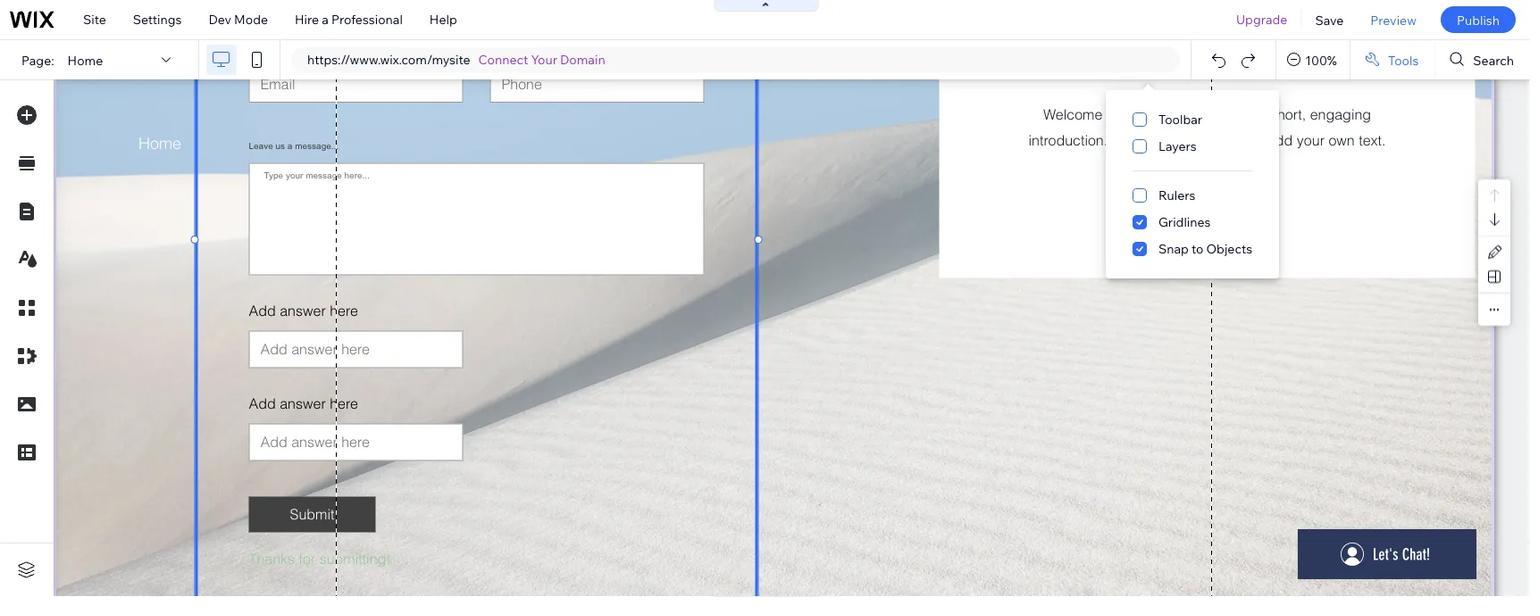 Task type: locate. For each thing, give the bounding box(es) containing it.
your
[[531, 52, 557, 67]]

https://www.wix.com/mysite connect your domain
[[307, 52, 605, 67]]

save
[[1315, 12, 1344, 27]]

domain
[[560, 52, 605, 67]]

publish button
[[1441, 6, 1516, 33]]

dev
[[208, 12, 231, 27]]

site
[[83, 12, 106, 27]]

dev mode
[[208, 12, 268, 27]]

tools button
[[1350, 40, 1435, 79]]

https://www.wix.com/mysite
[[307, 52, 470, 67]]

search button
[[1436, 40, 1530, 79]]



Task type: describe. For each thing, give the bounding box(es) containing it.
a
[[322, 12, 329, 27]]

tools
[[1388, 52, 1419, 68]]

help
[[429, 12, 457, 27]]

100% button
[[1277, 40, 1349, 79]]

search
[[1473, 52, 1514, 68]]

hire a professional
[[295, 12, 403, 27]]

preview
[[1370, 12, 1417, 27]]

connect
[[478, 52, 528, 67]]

publish
[[1457, 12, 1500, 27]]

professional
[[331, 12, 403, 27]]

save button
[[1302, 0, 1357, 39]]

mode
[[234, 12, 268, 27]]

preview button
[[1357, 0, 1430, 39]]

hire
[[295, 12, 319, 27]]

100%
[[1305, 52, 1337, 68]]

home
[[68, 52, 103, 68]]

upgrade
[[1236, 12, 1287, 27]]

settings
[[133, 12, 182, 27]]



Task type: vqa. For each thing, say whether or not it's contained in the screenshot.
the Strip
no



